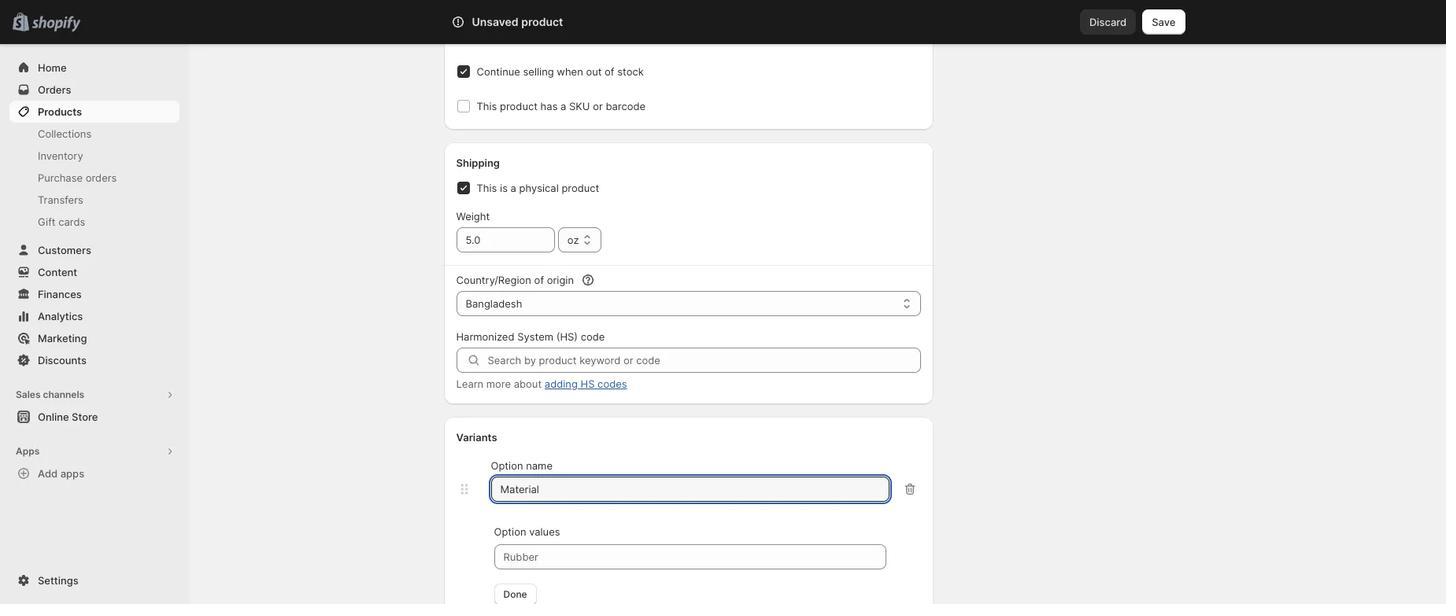Task type: vqa. For each thing, say whether or not it's contained in the screenshot.
the Landing in Landing Page Path button
no



Task type: locate. For each thing, give the bounding box(es) containing it.
1 vertical spatial a
[[511, 182, 517, 195]]

of left "origin" in the top of the page
[[534, 274, 544, 287]]

adding hs codes link
[[545, 378, 627, 391]]

has
[[541, 100, 558, 113]]

name
[[526, 460, 553, 473]]

this down continue
[[477, 100, 497, 113]]

1 horizontal spatial of
[[605, 66, 615, 78]]

sku
[[569, 100, 590, 113]]

search
[[521, 16, 555, 28]]

channels
[[43, 389, 84, 401]]

sales
[[16, 389, 41, 401]]

a right is
[[511, 182, 517, 195]]

shop location
[[456, 25, 522, 37]]

values
[[529, 526, 560, 539]]

about
[[514, 378, 542, 391]]

online store
[[38, 411, 98, 424]]

discounts link
[[9, 350, 180, 372]]

1 this from the top
[[477, 100, 497, 113]]

origin
[[547, 274, 574, 287]]

collections
[[38, 128, 92, 140]]

gift cards
[[38, 216, 85, 228]]

discard
[[1090, 16, 1127, 28]]

option
[[491, 460, 523, 473], [494, 526, 526, 539]]

purchase orders link
[[9, 167, 180, 189]]

barcode
[[606, 100, 646, 113]]

store
[[72, 411, 98, 424]]

product left has
[[500, 100, 538, 113]]

0 vertical spatial this
[[477, 100, 497, 113]]

variants
[[456, 432, 497, 444]]

continue selling when out of stock
[[477, 66, 644, 78]]

of
[[605, 66, 615, 78], [534, 274, 544, 287]]

shipping
[[456, 157, 500, 170]]

option left name at bottom
[[491, 460, 523, 473]]

sales channels
[[16, 389, 84, 401]]

this left is
[[477, 182, 497, 195]]

1 vertical spatial product
[[500, 100, 538, 113]]

a right has
[[561, 100, 567, 113]]

1 vertical spatial option
[[494, 526, 526, 539]]

0 vertical spatial a
[[561, 100, 567, 113]]

Harmonized System (HS) code text field
[[488, 348, 922, 374]]

Rubber text field
[[494, 545, 887, 570]]

a
[[561, 100, 567, 113], [511, 182, 517, 195]]

online
[[38, 411, 69, 424]]

add apps
[[38, 468, 84, 480]]

0 vertical spatial product
[[521, 15, 563, 28]]

customers
[[38, 244, 91, 257]]

online store link
[[9, 406, 180, 428]]

adding
[[545, 378, 578, 391]]

learn more about adding hs codes
[[456, 378, 627, 391]]

orders
[[86, 172, 117, 184]]

transfers
[[38, 194, 83, 206]]

settings link
[[9, 570, 180, 592]]

out
[[586, 66, 602, 78]]

product right physical
[[562, 182, 600, 195]]

apps
[[60, 468, 84, 480]]

content
[[38, 266, 77, 279]]

1 vertical spatial this
[[477, 182, 497, 195]]

inventory
[[38, 150, 83, 162]]

0 vertical spatial of
[[605, 66, 615, 78]]

products link
[[9, 101, 180, 123]]

1 vertical spatial of
[[534, 274, 544, 287]]

shopify image
[[32, 16, 81, 32]]

product right unsaved
[[521, 15, 563, 28]]

add apps button
[[9, 463, 180, 485]]

0 horizontal spatial of
[[534, 274, 544, 287]]

location
[[484, 25, 522, 37]]

this
[[477, 100, 497, 113], [477, 182, 497, 195]]

product
[[521, 15, 563, 28], [500, 100, 538, 113], [562, 182, 600, 195]]

shop
[[456, 25, 481, 37]]

search button
[[495, 9, 952, 35]]

discard button
[[1081, 9, 1137, 35]]

product for unsaved
[[521, 15, 563, 28]]

add
[[38, 468, 58, 480]]

0 vertical spatial option
[[491, 460, 523, 473]]

option name
[[491, 460, 553, 473]]

of right out
[[605, 66, 615, 78]]

transfers link
[[9, 189, 180, 211]]

save
[[1152, 16, 1176, 28]]

done
[[504, 589, 527, 601]]

or
[[593, 100, 603, 113]]

settings
[[38, 575, 78, 588]]

option left values
[[494, 526, 526, 539]]

2 this from the top
[[477, 182, 497, 195]]



Task type: describe. For each thing, give the bounding box(es) containing it.
orders
[[38, 83, 71, 96]]

discounts
[[38, 354, 87, 367]]

system
[[518, 331, 554, 344]]

finances link
[[9, 284, 180, 306]]

oz
[[568, 234, 579, 247]]

apps
[[16, 446, 40, 458]]

harmonized
[[456, 331, 515, 344]]

marketing
[[38, 332, 87, 345]]

more
[[487, 378, 511, 391]]

collections link
[[9, 123, 180, 145]]

1 horizontal spatial a
[[561, 100, 567, 113]]

this product has a sku or barcode
[[477, 100, 646, 113]]

physical
[[519, 182, 559, 195]]

purchase orders
[[38, 172, 117, 184]]

country/region
[[456, 274, 532, 287]]

this is a physical product
[[477, 182, 600, 195]]

gift
[[38, 216, 56, 228]]

Size text field
[[491, 478, 890, 503]]

bangladesh
[[466, 298, 522, 311]]

purchase
[[38, 172, 83, 184]]

inventory link
[[9, 145, 180, 167]]

weight
[[456, 211, 490, 223]]

0 horizontal spatial a
[[511, 182, 517, 195]]

online store button
[[0, 406, 189, 428]]

home link
[[9, 57, 180, 79]]

orders link
[[9, 79, 180, 101]]

2 vertical spatial product
[[562, 182, 600, 195]]

when
[[557, 66, 583, 78]]

save button
[[1143, 9, 1186, 35]]

analytics
[[38, 310, 83, 323]]

codes
[[598, 378, 627, 391]]

apps button
[[9, 441, 180, 463]]

this for this product has a sku or barcode
[[477, 100, 497, 113]]

marketing link
[[9, 328, 180, 350]]

unsaved
[[472, 15, 519, 28]]

gift cards link
[[9, 211, 180, 233]]

continue
[[477, 66, 520, 78]]

option for option values
[[494, 526, 526, 539]]

country/region of origin
[[456, 274, 574, 287]]

product for this
[[500, 100, 538, 113]]

content link
[[9, 261, 180, 284]]

done button
[[494, 585, 537, 605]]

selling
[[523, 66, 554, 78]]

is
[[500, 182, 508, 195]]

code
[[581, 331, 605, 344]]

harmonized system (hs) code
[[456, 331, 605, 344]]

unsaved product
[[472, 15, 563, 28]]

stock
[[618, 66, 644, 78]]

learn
[[456, 378, 484, 391]]

(hs)
[[557, 331, 578, 344]]

option for option name
[[491, 460, 523, 473]]

analytics link
[[9, 306, 180, 328]]

finances
[[38, 288, 82, 301]]

home
[[38, 61, 67, 74]]

customers link
[[9, 239, 180, 261]]

hs
[[581, 378, 595, 391]]

cards
[[58, 216, 85, 228]]

sales channels button
[[9, 384, 180, 406]]

Weight text field
[[456, 228, 555, 253]]

products
[[38, 106, 82, 118]]

option values
[[494, 526, 560, 539]]

this for this is a physical product
[[477, 182, 497, 195]]



